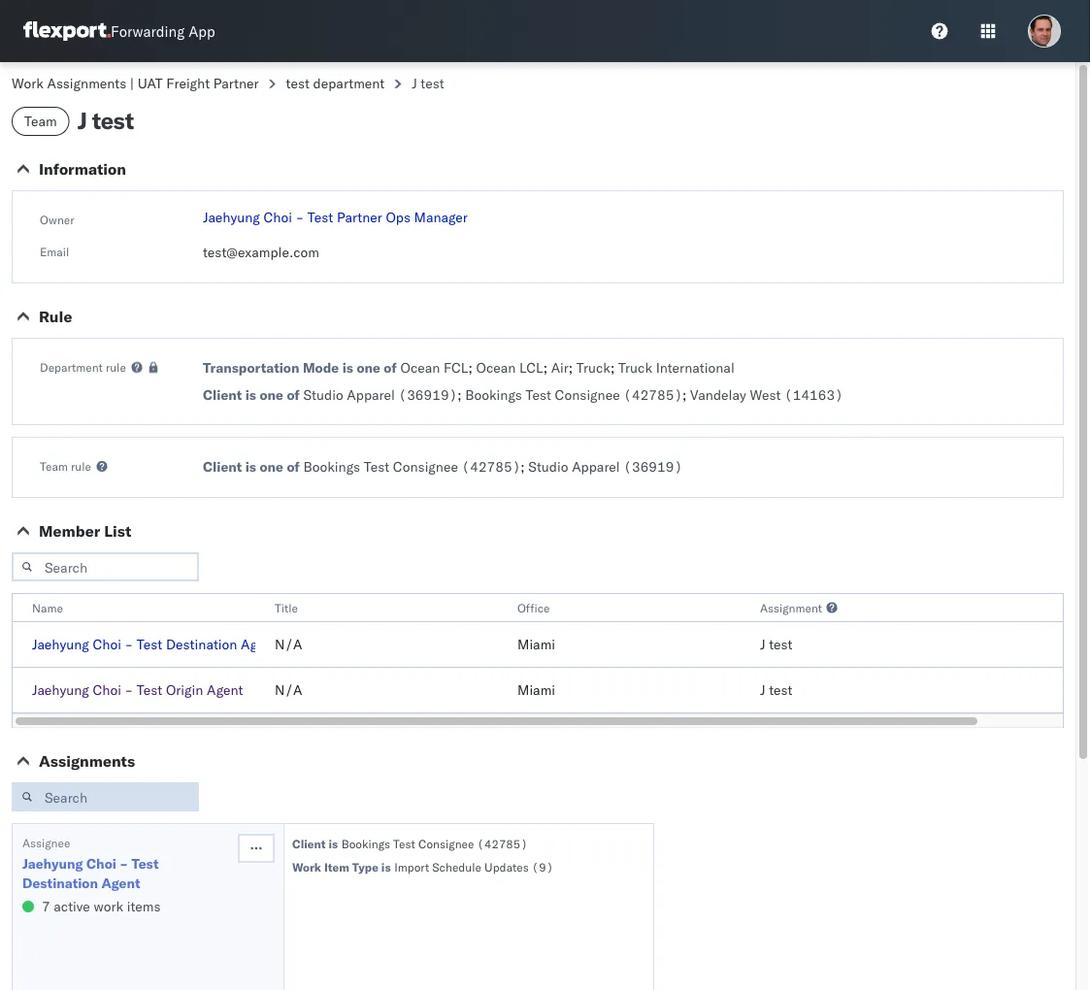 Task type: vqa. For each thing, say whether or not it's contained in the screenshot.
Lcl
yes



Task type: describe. For each thing, give the bounding box(es) containing it.
one for studio apparel (36919)
[[260, 387, 283, 404]]

agent inside assignee jaehyung choi - test destination agent
[[101, 875, 140, 892]]

updates
[[485, 860, 529, 874]]

owner
[[40, 212, 74, 227]]

0 vertical spatial one
[[357, 359, 381, 376]]

manager
[[414, 209, 468, 226]]

0 vertical spatial (36919)
[[399, 387, 458, 404]]

work assignments | uat freight partner
[[12, 75, 259, 92]]

2 n/a from the top
[[275, 682, 303, 699]]

information
[[39, 159, 126, 179]]

vandelay
[[691, 387, 747, 404]]

lcl
[[520, 359, 543, 376]]

rule
[[39, 307, 72, 326]]

fcl
[[444, 359, 469, 376]]

agent for destination
[[241, 636, 277, 653]]

app
[[189, 22, 215, 40]]

transportation
[[203, 359, 300, 376]]

office
[[518, 601, 550, 615]]

jaehyung inside assignee jaehyung choi - test destination agent
[[22, 856, 83, 873]]

jaehyung for jaehyung choi - test origin agent
[[32, 682, 89, 699]]

choi inside assignee jaehyung choi - test destination agent
[[86, 856, 116, 873]]

1 vertical spatial jaehyung choi - test destination agent link
[[22, 855, 236, 893]]

member
[[39, 521, 100, 541]]

client is one of for bookings test consignee (42785)
[[203, 458, 300, 475]]

|
[[130, 75, 134, 92]]

assignment
[[760, 601, 823, 615]]

schedule
[[432, 860, 482, 874]]

2 truck from the left
[[618, 359, 653, 376]]

client for bookings test consignee (42785)
[[203, 458, 242, 475]]

- inside assignee jaehyung choi - test destination agent
[[120, 856, 128, 873]]

0 vertical spatial studio
[[303, 387, 343, 404]]

1 vertical spatial studio
[[529, 458, 569, 475]]

destination inside assignee jaehyung choi - test destination agent
[[22, 875, 98, 892]]

international
[[656, 359, 735, 376]]

team for team rule
[[40, 459, 68, 473]]

list
[[104, 521, 132, 541]]

choi for origin
[[93, 682, 121, 699]]

one for bookings test consignee (42785)
[[260, 458, 283, 475]]

(14163)
[[785, 387, 844, 404]]

name
[[32, 601, 63, 615]]

2 vertical spatial (42785)
[[477, 837, 528, 851]]

team rule
[[40, 459, 91, 473]]

jaehyung for jaehyung choi - test destination agent n/a
[[32, 636, 89, 653]]

choi for partner
[[264, 209, 292, 226]]

Search text field
[[12, 783, 199, 812]]

work
[[94, 898, 123, 915]]

jaehyung choi - test origin agent
[[32, 682, 243, 699]]

air
[[551, 359, 569, 376]]

7 active work items
[[42, 898, 161, 915]]

choi for destination
[[93, 636, 121, 653]]

1 truck from the left
[[577, 359, 611, 376]]

1 vertical spatial (42785)
[[462, 458, 521, 475]]

west
[[750, 387, 781, 404]]

of for bookings test consignee (42785)
[[287, 458, 300, 475]]

work assignments | uat freight partner link
[[12, 75, 259, 92]]

2 vertical spatial consignee
[[418, 837, 474, 851]]

import
[[394, 860, 429, 874]]

items
[[127, 898, 161, 915]]

- for origin
[[125, 682, 133, 699]]

of for studio apparel (36919)
[[287, 387, 300, 404]]

0 vertical spatial consignee
[[555, 387, 620, 404]]

- for destination
[[125, 636, 133, 653]]



Task type: locate. For each thing, give the bounding box(es) containing it.
rule for department rule
[[106, 360, 126, 374]]

assignments left | at the top left of page
[[47, 75, 126, 92]]

0 vertical spatial (42785)
[[624, 387, 683, 404]]

0 vertical spatial apparel
[[347, 387, 395, 404]]

(42785)
[[624, 387, 683, 404], [462, 458, 521, 475], [477, 837, 528, 851]]

1 horizontal spatial studio
[[529, 458, 569, 475]]

client is one of for studio apparel (36919)
[[203, 387, 300, 404]]

choi down jaehyung choi - test destination agent n/a
[[93, 682, 121, 699]]

0 vertical spatial of
[[384, 359, 397, 376]]

0 vertical spatial assignments
[[47, 75, 126, 92]]

active
[[54, 898, 90, 915]]

assignee
[[22, 836, 70, 850]]

n/a
[[275, 636, 303, 653], [275, 682, 303, 699]]

1 vertical spatial assignments
[[39, 752, 135, 771]]

Search text field
[[12, 553, 199, 582]]

- for partner
[[296, 209, 304, 226]]

0 vertical spatial rule
[[106, 360, 126, 374]]

jaehyung
[[203, 209, 260, 226], [32, 636, 89, 653], [32, 682, 89, 699], [22, 856, 83, 873]]

team up the information
[[24, 113, 57, 130]]

1 vertical spatial apparel
[[572, 458, 620, 475]]

j
[[412, 75, 417, 92], [77, 106, 87, 135], [760, 636, 766, 653], [760, 682, 766, 699]]

0 horizontal spatial work
[[12, 75, 44, 92]]

team
[[24, 113, 57, 130], [40, 459, 68, 473]]

0 vertical spatial destination
[[166, 636, 237, 653]]

0 horizontal spatial partner
[[213, 75, 259, 92]]

0 horizontal spatial ocean
[[401, 359, 440, 376]]

apparel down transportation mode is one of
[[347, 387, 395, 404]]

agent
[[241, 636, 277, 653], [207, 682, 243, 699], [101, 875, 140, 892]]

2 miami from the top
[[518, 682, 556, 699]]

1 miami from the top
[[518, 636, 556, 653]]

1 vertical spatial destination
[[22, 875, 98, 892]]

rule for team rule
[[71, 459, 91, 473]]

studio down studio apparel (36919) ; bookings test consignee (42785) ; vandelay west (14163)
[[529, 458, 569, 475]]

0 horizontal spatial studio
[[303, 387, 343, 404]]

choi
[[264, 209, 292, 226], [93, 636, 121, 653], [93, 682, 121, 699], [86, 856, 116, 873]]

flexport. image
[[23, 21, 111, 41]]

1 vertical spatial client is one of
[[203, 458, 300, 475]]

2 vertical spatial bookings
[[342, 837, 390, 851]]

0 vertical spatial team
[[24, 113, 57, 130]]

partner left ops
[[337, 209, 382, 226]]

0 vertical spatial n/a
[[275, 636, 303, 653]]

assignments
[[47, 75, 126, 92], [39, 752, 135, 771]]

jaehyung for jaehyung choi - test partner ops manager
[[203, 209, 260, 226]]

rule up member list
[[71, 459, 91, 473]]

1 client is one of from the top
[[203, 387, 300, 404]]

0 vertical spatial bookings
[[465, 387, 522, 404]]

truck
[[577, 359, 611, 376], [618, 359, 653, 376]]

partner right 'freight'
[[213, 75, 259, 92]]

jaehyung choi - test partner ops manager link
[[203, 209, 468, 226]]

item
[[324, 860, 349, 874]]

test@example.com
[[203, 244, 320, 261]]

choi up jaehyung choi - test origin agent
[[93, 636, 121, 653]]

miami for jaehyung choi - test destination agent
[[518, 636, 556, 653]]

test
[[308, 209, 333, 226], [526, 387, 552, 404], [364, 458, 390, 475], [137, 636, 162, 653], [137, 682, 162, 699], [393, 837, 415, 851], [132, 856, 159, 873]]

jaehyung choi - test destination agent n/a
[[32, 636, 303, 653]]

jaehyung choi - test destination agent link up items
[[22, 855, 236, 893]]

agent right origin
[[207, 682, 243, 699]]

type
[[352, 860, 379, 874]]

ops
[[386, 209, 411, 226]]

apparel down studio apparel (36919) ; bookings test consignee (42785) ; vandelay west (14163)
[[572, 458, 620, 475]]

bookings
[[465, 387, 522, 404], [303, 458, 360, 475], [342, 837, 390, 851]]

j test
[[412, 75, 444, 92], [77, 106, 134, 135], [760, 636, 793, 653], [760, 682, 793, 699]]

;
[[469, 359, 473, 376], [543, 359, 548, 376], [569, 359, 573, 376], [611, 359, 615, 376], [458, 387, 462, 404], [683, 387, 687, 404], [521, 458, 525, 475]]

ocean fcl ; ocean lcl ; air ; truck ; truck international
[[401, 359, 735, 376]]

title
[[275, 601, 298, 615]]

miami
[[518, 636, 556, 653], [518, 682, 556, 699]]

client is one of
[[203, 387, 300, 404], [203, 458, 300, 475]]

0 vertical spatial agent
[[241, 636, 277, 653]]

mode
[[303, 359, 339, 376]]

of
[[384, 359, 397, 376], [287, 387, 300, 404], [287, 458, 300, 475]]

1 horizontal spatial apparel
[[572, 458, 620, 475]]

work for work assignments | uat freight partner
[[12, 75, 44, 92]]

truck right air
[[577, 359, 611, 376]]

1 vertical spatial one
[[260, 387, 283, 404]]

destination up active
[[22, 875, 98, 892]]

agent for origin
[[207, 682, 243, 699]]

jaehyung choi - test partner ops manager
[[203, 209, 468, 226]]

destination up origin
[[166, 636, 237, 653]]

work left item
[[292, 860, 321, 874]]

0 horizontal spatial apparel
[[347, 387, 395, 404]]

ocean left fcl
[[401, 359, 440, 376]]

0 vertical spatial partner
[[213, 75, 259, 92]]

uat
[[138, 75, 163, 92]]

rule
[[106, 360, 126, 374], [71, 459, 91, 473]]

work for work item type is
[[292, 860, 321, 874]]

test inside assignee jaehyung choi - test destination agent
[[132, 856, 159, 873]]

1 vertical spatial team
[[40, 459, 68, 473]]

client for studio apparel (36919)
[[203, 387, 242, 404]]

team up member
[[40, 459, 68, 473]]

agent down title
[[241, 636, 277, 653]]

forwarding app
[[111, 22, 215, 40]]

work item type is
[[292, 860, 391, 874]]

email
[[40, 244, 69, 259]]

0 horizontal spatial truck
[[577, 359, 611, 376]]

- up work
[[120, 856, 128, 873]]

jaehyung choi - test destination agent link up jaehyung choi - test origin agent link
[[32, 636, 277, 653]]

department rule
[[40, 360, 126, 374]]

- up test@example.com
[[296, 209, 304, 226]]

work down flexport. image
[[12, 75, 44, 92]]

1 vertical spatial consignee
[[393, 458, 458, 475]]

1 horizontal spatial (36919)
[[624, 458, 683, 475]]

rule right department at the left
[[106, 360, 126, 374]]

assignee jaehyung choi - test destination agent
[[22, 836, 159, 892]]

1 horizontal spatial work
[[292, 860, 321, 874]]

1 vertical spatial miami
[[518, 682, 556, 699]]

2 ocean from the left
[[476, 359, 516, 376]]

ocean
[[401, 359, 440, 376], [476, 359, 516, 376]]

1 vertical spatial client
[[203, 458, 242, 475]]

1 vertical spatial rule
[[71, 459, 91, 473]]

2 client is one of from the top
[[203, 458, 300, 475]]

1 horizontal spatial partner
[[337, 209, 382, 226]]

is
[[343, 359, 353, 376], [245, 387, 256, 404], [245, 458, 256, 475], [329, 837, 338, 851], [382, 860, 391, 874]]

1 horizontal spatial truck
[[618, 359, 653, 376]]

client is bookings test consignee (42785)
[[292, 837, 528, 851]]

forwarding app link
[[23, 21, 215, 41]]

(36919)
[[399, 387, 458, 404], [624, 458, 683, 475]]

0 horizontal spatial (36919)
[[399, 387, 458, 404]]

2 vertical spatial one
[[260, 458, 283, 475]]

0 vertical spatial client is one of
[[203, 387, 300, 404]]

jaehyung choi - test origin agent link
[[32, 682, 243, 699]]

destination
[[166, 636, 237, 653], [22, 875, 98, 892]]

choi up 7 active work items
[[86, 856, 116, 873]]

miami for jaehyung choi - test origin agent
[[518, 682, 556, 699]]

1 n/a from the top
[[275, 636, 303, 653]]

studio down mode
[[303, 387, 343, 404]]

test department
[[286, 75, 385, 92]]

-
[[296, 209, 304, 226], [125, 636, 133, 653], [125, 682, 133, 699], [120, 856, 128, 873]]

jaehyung choi - test destination agent link
[[32, 636, 277, 653], [22, 855, 236, 893]]

- up jaehyung choi - test origin agent
[[125, 636, 133, 653]]

test
[[286, 75, 310, 92], [421, 75, 444, 92], [92, 106, 134, 135], [769, 636, 793, 653], [769, 682, 793, 699]]

ocean left lcl
[[476, 359, 516, 376]]

work
[[12, 75, 44, 92], [292, 860, 321, 874]]

partner
[[213, 75, 259, 92], [337, 209, 382, 226]]

1 vertical spatial of
[[287, 387, 300, 404]]

member list
[[39, 521, 132, 541]]

1 vertical spatial n/a
[[275, 682, 303, 699]]

0 vertical spatial client
[[203, 387, 242, 404]]

0 vertical spatial jaehyung choi - test destination agent link
[[32, 636, 277, 653]]

1 vertical spatial agent
[[207, 682, 243, 699]]

1 vertical spatial (36919)
[[624, 458, 683, 475]]

1 horizontal spatial destination
[[166, 636, 237, 653]]

2 vertical spatial client
[[292, 837, 326, 851]]

0 horizontal spatial destination
[[22, 875, 98, 892]]

1 horizontal spatial ocean
[[476, 359, 516, 376]]

test department link
[[286, 75, 385, 92]]

origin
[[166, 682, 203, 699]]

1 ocean from the left
[[401, 359, 440, 376]]

transportation mode is one of
[[203, 359, 397, 376]]

import schedule updates (9)
[[394, 860, 554, 874]]

one
[[357, 359, 381, 376], [260, 387, 283, 404], [260, 458, 283, 475]]

1 vertical spatial bookings
[[303, 458, 360, 475]]

bookings test consignee (42785) ; studio apparel (36919)
[[303, 458, 683, 475]]

truck left international
[[618, 359, 653, 376]]

apparel
[[347, 387, 395, 404], [572, 458, 620, 475]]

choi up test@example.com
[[264, 209, 292, 226]]

studio
[[303, 387, 343, 404], [529, 458, 569, 475]]

2 vertical spatial of
[[287, 458, 300, 475]]

7
[[42, 898, 50, 915]]

department
[[40, 360, 103, 374]]

0 horizontal spatial rule
[[71, 459, 91, 473]]

- left origin
[[125, 682, 133, 699]]

consignee
[[555, 387, 620, 404], [393, 458, 458, 475], [418, 837, 474, 851]]

client
[[203, 387, 242, 404], [203, 458, 242, 475], [292, 837, 326, 851]]

agent up work
[[101, 875, 140, 892]]

1 vertical spatial partner
[[337, 209, 382, 226]]

assignments up search text box
[[39, 752, 135, 771]]

1 horizontal spatial rule
[[106, 360, 126, 374]]

department
[[313, 75, 385, 92]]

freight
[[166, 75, 210, 92]]

2 vertical spatial agent
[[101, 875, 140, 892]]

1 vertical spatial work
[[292, 860, 321, 874]]

0 vertical spatial miami
[[518, 636, 556, 653]]

forwarding
[[111, 22, 185, 40]]

studio apparel (36919) ; bookings test consignee (42785) ; vandelay west (14163)
[[303, 387, 844, 404]]

(9)
[[532, 860, 554, 874]]

0 vertical spatial work
[[12, 75, 44, 92]]

team for team
[[24, 113, 57, 130]]



